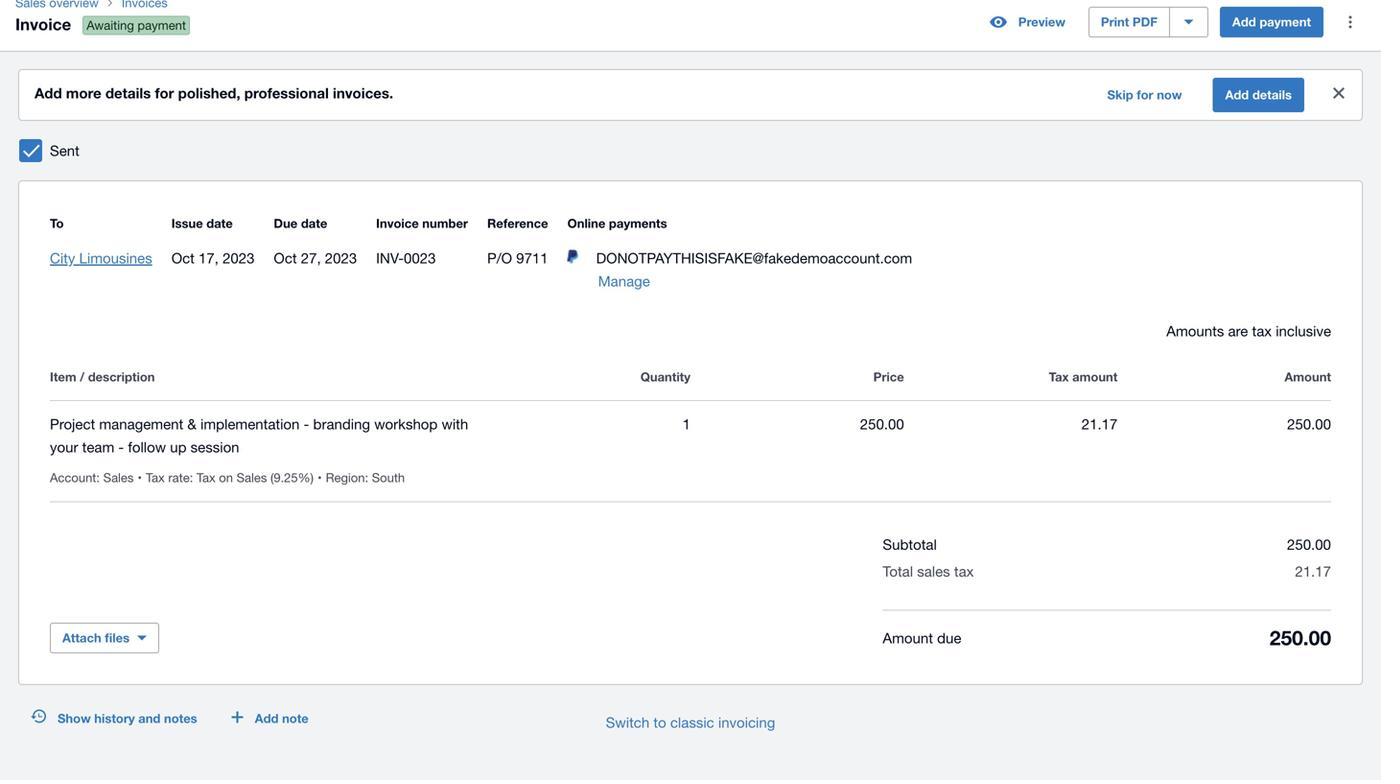 Task type: vqa. For each thing, say whether or not it's contained in the screenshot.
Get
no



Task type: locate. For each thing, give the bounding box(es) containing it.
city
[[50, 249, 75, 266]]

date for 17,
[[207, 216, 233, 231]]

oct
[[171, 249, 195, 266], [274, 249, 297, 266]]

1 horizontal spatial 250.00 cell
[[1118, 413, 1332, 459]]

2 cell from the left
[[146, 470, 326, 485]]

tax left on
[[197, 470, 216, 485]]

250.00 cell down price column header
[[691, 413, 905, 459]]

add for add more details for polished, professional invoices.
[[35, 84, 62, 102]]

invoices.
[[333, 84, 393, 102]]

row containing item / description
[[50, 366, 1332, 400]]

city limousines
[[50, 249, 152, 266]]

0 vertical spatial amount
[[1285, 369, 1332, 384]]

add left note
[[255, 711, 279, 726]]

1 row from the top
[[50, 366, 1332, 400]]

21.17 cell
[[905, 413, 1118, 459]]

invoice number
[[376, 216, 468, 231]]

account : sales
[[50, 470, 134, 485]]

total
[[883, 563, 914, 580]]

to
[[654, 714, 667, 731]]

250.00
[[861, 416, 905, 432], [1288, 416, 1332, 432], [1288, 536, 1332, 553], [1270, 626, 1332, 650]]

date
[[207, 216, 233, 231], [301, 216, 328, 231]]

: down team
[[96, 470, 100, 485]]

3 cell from the left
[[326, 470, 413, 485]]

table
[[50, 343, 1332, 502]]

0 horizontal spatial 250.00 cell
[[691, 413, 905, 459]]

-
[[304, 416, 309, 432], [118, 439, 124, 455]]

preview button
[[979, 7, 1078, 37]]

tax
[[1253, 322, 1272, 339], [955, 563, 974, 580]]

1 horizontal spatial for
[[1137, 87, 1154, 102]]

add payment button
[[1221, 7, 1324, 37]]

workshop
[[374, 416, 438, 432]]

1 vertical spatial tax
[[955, 563, 974, 580]]

cell down team
[[50, 470, 146, 485]]

follow
[[128, 439, 166, 455]]

payment left more invoice options icon
[[1260, 14, 1312, 29]]

0 horizontal spatial :
[[96, 470, 100, 485]]

payment inside button
[[1260, 14, 1312, 29]]

2 oct from the left
[[274, 249, 297, 266]]

region : south
[[326, 470, 405, 485]]

2023 right "27,"
[[325, 249, 357, 266]]

0 horizontal spatial -
[[118, 439, 124, 455]]

amount
[[1285, 369, 1332, 384], [883, 629, 934, 646]]

2 250.00 cell from the left
[[1118, 413, 1332, 459]]

add left more
[[35, 84, 62, 102]]

0 horizontal spatial 2023
[[223, 249, 255, 266]]

region
[[326, 470, 365, 485]]

date right issue
[[207, 216, 233, 231]]

amount for amount
[[1285, 369, 1332, 384]]

tax right "are"
[[1253, 322, 1272, 339]]

manage link
[[568, 270, 913, 293]]

add details
[[1226, 87, 1293, 102]]

0 vertical spatial 21.17
[[1082, 416, 1118, 432]]

sales
[[918, 563, 951, 580]]

switch
[[606, 714, 650, 731]]

for left "polished,"
[[155, 84, 174, 102]]

: for account
[[96, 470, 100, 485]]

1 horizontal spatial :
[[190, 470, 193, 485]]

invoice up inv-
[[376, 216, 419, 231]]

details left close image
[[1253, 87, 1293, 102]]

0 horizontal spatial amount
[[883, 629, 934, 646]]

add for add note
[[255, 711, 279, 726]]

amount down inclusive
[[1285, 369, 1332, 384]]

sales right on
[[237, 470, 267, 485]]

amount for amount due
[[883, 629, 934, 646]]

tax right sales
[[955, 563, 974, 580]]

due
[[274, 216, 298, 231]]

:
[[96, 470, 100, 485], [190, 470, 193, 485], [365, 470, 369, 485]]

add more details for polished, professional invoices.
[[35, 84, 393, 102]]

sales down team
[[103, 470, 134, 485]]

1 horizontal spatial date
[[301, 216, 328, 231]]

0 vertical spatial tax
[[1253, 322, 1272, 339]]

note
[[282, 711, 309, 726]]

: left on
[[190, 470, 193, 485]]

0 horizontal spatial 21.17
[[1082, 416, 1118, 432]]

tax inside tax amount column header
[[1049, 369, 1070, 384]]

- right team
[[118, 439, 124, 455]]

0 vertical spatial invoice
[[15, 14, 71, 34]]

0 horizontal spatial oct
[[171, 249, 195, 266]]

tax left amount
[[1049, 369, 1070, 384]]

21.17
[[1082, 416, 1118, 432], [1296, 563, 1332, 580]]

- left branding
[[304, 416, 309, 432]]

show
[[58, 711, 91, 726]]

pdf
[[1133, 14, 1158, 29]]

oct left "27,"
[[274, 249, 297, 266]]

invoice left awaiting
[[15, 14, 71, 34]]

1 2023 from the left
[[223, 249, 255, 266]]

preview
[[1019, 14, 1066, 29]]

0 horizontal spatial tax
[[146, 470, 165, 485]]

print pdf
[[1102, 14, 1158, 29]]

1 horizontal spatial 2023
[[325, 249, 357, 266]]

project management & implementation - branding workshop with your team - follow up session cell
[[50, 413, 477, 459]]

branding
[[313, 416, 370, 432]]

1 horizontal spatial amount
[[1285, 369, 1332, 384]]

add note
[[255, 711, 309, 726]]

1 cell from the left
[[50, 470, 146, 485]]

attach files button
[[50, 623, 159, 653]]

polished,
[[178, 84, 241, 102]]

payment right awaiting
[[138, 18, 186, 33]]

date right due
[[301, 216, 328, 231]]

oct left 17,
[[171, 249, 195, 266]]

2023
[[223, 249, 255, 266], [325, 249, 357, 266]]

skip for now button
[[1096, 80, 1194, 110]]

add payment
[[1233, 14, 1312, 29]]

250.00 cell
[[691, 413, 905, 459], [1118, 413, 1332, 459]]

cell down session
[[146, 470, 326, 485]]

1 vertical spatial row
[[50, 401, 1332, 502]]

add up add details
[[1233, 14, 1257, 29]]

1 vertical spatial invoice
[[376, 216, 419, 231]]

2 date from the left
[[301, 216, 328, 231]]

skip
[[1108, 87, 1134, 102]]

to
[[50, 216, 64, 231]]

for
[[155, 84, 174, 102], [1137, 87, 1154, 102]]

250.00 cell down amount column header
[[1118, 413, 1332, 459]]

tax left rate
[[146, 470, 165, 485]]

item / description column header
[[50, 366, 477, 389]]

invoice
[[15, 14, 71, 34], [376, 216, 419, 231]]

total sales tax
[[883, 563, 974, 580]]

quantity
[[641, 369, 691, 384]]

1 horizontal spatial invoice
[[376, 216, 419, 231]]

cell down branding
[[326, 470, 413, 485]]

1 horizontal spatial details
[[1253, 87, 1293, 102]]

0 horizontal spatial sales
[[103, 470, 134, 485]]

2023 for oct 17, 2023
[[223, 249, 255, 266]]

project management & implementation - branding workshop with your team - follow up session
[[50, 416, 469, 455]]

up
[[170, 439, 187, 455]]

0 horizontal spatial tax
[[955, 563, 974, 580]]

0 horizontal spatial payment
[[138, 18, 186, 33]]

invoice for invoice
[[15, 14, 71, 34]]

inclusive
[[1276, 322, 1332, 339]]

1 oct from the left
[[171, 249, 195, 266]]

details right more
[[105, 84, 151, 102]]

quantity column header
[[477, 366, 691, 389]]

add right now
[[1226, 87, 1250, 102]]

add details button
[[1213, 78, 1305, 112]]

2023 right 17,
[[223, 249, 255, 266]]

2 row from the top
[[50, 401, 1332, 502]]

subtotal
[[883, 536, 937, 553]]

awaiting
[[87, 18, 134, 33]]

row down quantity
[[50, 401, 1332, 502]]

tax
[[1049, 369, 1070, 384], [146, 470, 165, 485], [197, 470, 216, 485]]

item / description
[[50, 369, 155, 384]]

: left the south
[[365, 470, 369, 485]]

table containing project management & implementation - branding workshop with your team - follow up session
[[50, 343, 1332, 502]]

project
[[50, 416, 95, 432]]

sent
[[50, 142, 79, 159]]

for left now
[[1137, 87, 1154, 102]]

more invoice options image
[[1332, 3, 1370, 41]]

1 vertical spatial amount
[[883, 629, 934, 646]]

description
[[88, 369, 155, 384]]

0 vertical spatial -
[[304, 416, 309, 432]]

your
[[50, 439, 78, 455]]

cell
[[50, 470, 146, 485], [146, 470, 326, 485], [326, 470, 413, 485]]

0 horizontal spatial details
[[105, 84, 151, 102]]

oct 27, 2023
[[274, 249, 357, 266]]

payment
[[1260, 14, 1312, 29], [138, 18, 186, 33]]

3 : from the left
[[365, 470, 369, 485]]

payment for add payment
[[1260, 14, 1312, 29]]

amount left due
[[883, 629, 934, 646]]

add inside add details button
[[1226, 87, 1250, 102]]

p/o
[[487, 249, 513, 266]]

0 horizontal spatial date
[[207, 216, 233, 231]]

2 horizontal spatial :
[[365, 470, 369, 485]]

switch to classic invoicing button
[[591, 703, 791, 742]]

1 date from the left
[[207, 216, 233, 231]]

2 horizontal spatial tax
[[1049, 369, 1070, 384]]

row up 1
[[50, 366, 1332, 400]]

0 vertical spatial row
[[50, 366, 1332, 400]]

add inside "add payment" button
[[1233, 14, 1257, 29]]

details inside button
[[1253, 87, 1293, 102]]

1 vertical spatial -
[[118, 439, 124, 455]]

row
[[50, 366, 1332, 400], [50, 401, 1332, 502]]

1 horizontal spatial payment
[[1260, 14, 1312, 29]]

1 horizontal spatial sales
[[237, 470, 267, 485]]

on
[[219, 470, 233, 485]]

price column header
[[691, 366, 905, 389]]

2 2023 from the left
[[325, 249, 357, 266]]

1 : from the left
[[96, 470, 100, 485]]

1 horizontal spatial tax
[[1253, 322, 1272, 339]]

details
[[105, 84, 151, 102], [1253, 87, 1293, 102]]

amount column header
[[1118, 366, 1332, 389]]

amount inside column header
[[1285, 369, 1332, 384]]

1 vertical spatial 21.17
[[1296, 563, 1332, 580]]

0 horizontal spatial invoice
[[15, 14, 71, 34]]

1 horizontal spatial oct
[[274, 249, 297, 266]]

add inside the add note button
[[255, 711, 279, 726]]



Task type: describe. For each thing, give the bounding box(es) containing it.
add for add details
[[1226, 87, 1250, 102]]

add for add payment
[[1233, 14, 1257, 29]]

and
[[138, 711, 161, 726]]

more
[[66, 84, 101, 102]]

p/o 9711
[[487, 249, 549, 266]]

inv-
[[376, 249, 404, 266]]

1 horizontal spatial 21.17
[[1296, 563, 1332, 580]]

session
[[191, 439, 239, 455]]

for inside button
[[1137, 87, 1154, 102]]

2023 for oct 27, 2023
[[325, 249, 357, 266]]

add more details for polished, professional invoices. status
[[19, 70, 1363, 120]]

tax for tax amount
[[1049, 369, 1070, 384]]

print
[[1102, 14, 1130, 29]]

amounts are tax inclusive
[[1167, 322, 1332, 339]]

date for 27,
[[301, 216, 328, 231]]

reference
[[487, 216, 548, 231]]

tax for are
[[1253, 322, 1272, 339]]

close image
[[1320, 74, 1359, 112]]

payment for awaiting payment
[[138, 18, 186, 33]]

implementation
[[201, 416, 300, 432]]

/
[[80, 369, 85, 384]]

are
[[1229, 322, 1249, 339]]

2 : from the left
[[190, 470, 193, 485]]

cell containing account
[[50, 470, 146, 485]]

skip for now
[[1108, 87, 1183, 102]]

1 horizontal spatial -
[[304, 416, 309, 432]]

1 horizontal spatial tax
[[197, 470, 216, 485]]

row containing project management & implementation - branding workshop with your team - follow up session
[[50, 401, 1332, 502]]

2 sales from the left
[[237, 470, 267, 485]]

awaiting payment
[[87, 18, 186, 33]]

tax for sales
[[955, 563, 974, 580]]

1 cell
[[477, 413, 691, 459]]

21.17 inside cell
[[1082, 416, 1118, 432]]

cell containing region
[[326, 470, 413, 485]]

notes
[[164, 711, 197, 726]]

oct for oct 27, 2023
[[274, 249, 297, 266]]

limousines
[[79, 249, 152, 266]]

tax for tax rate : tax on sales (9.25%)
[[146, 470, 165, 485]]

9711
[[517, 249, 549, 266]]

price
[[874, 369, 905, 384]]

due date
[[274, 216, 328, 231]]

cell containing tax rate
[[146, 470, 326, 485]]

issue
[[171, 216, 203, 231]]

tax amount column header
[[905, 366, 1118, 389]]

amounts
[[1167, 322, 1225, 339]]

invoice for invoice number
[[376, 216, 419, 231]]

27,
[[301, 249, 321, 266]]

amount due
[[883, 629, 962, 646]]

1 sales from the left
[[103, 470, 134, 485]]

add note button
[[220, 703, 320, 734]]

tax rate : tax on sales (9.25%)
[[146, 470, 314, 485]]

south
[[372, 470, 405, 485]]

now
[[1158, 87, 1183, 102]]

account
[[50, 470, 96, 485]]

tax amount
[[1049, 369, 1118, 384]]

inv-0023
[[376, 249, 436, 266]]

switch to classic invoicing
[[606, 714, 776, 731]]

manage
[[598, 273, 650, 289]]

rate
[[168, 470, 190, 485]]

show history and notes
[[58, 711, 197, 726]]

oct for oct 17, 2023
[[171, 249, 195, 266]]

team
[[82, 439, 114, 455]]

&
[[187, 416, 197, 432]]

management
[[99, 416, 183, 432]]

donotpaythisisfake@fakedemoaccount.com
[[597, 249, 913, 266]]

17,
[[199, 249, 219, 266]]

classic
[[671, 714, 715, 731]]

1
[[683, 416, 691, 432]]

0 horizontal spatial for
[[155, 84, 174, 102]]

attach
[[62, 630, 101, 645]]

show history and notes button
[[19, 703, 209, 734]]

(9.25%)
[[271, 470, 314, 485]]

print pdf button
[[1089, 7, 1171, 37]]

online
[[568, 216, 606, 231]]

due
[[938, 629, 962, 646]]

amount
[[1073, 369, 1118, 384]]

1 250.00 cell from the left
[[691, 413, 905, 459]]

with
[[442, 416, 469, 432]]

payments
[[609, 216, 668, 231]]

invoicing
[[719, 714, 776, 731]]

: for region
[[365, 470, 369, 485]]

files
[[105, 630, 130, 645]]

issue date
[[171, 216, 233, 231]]

professional
[[245, 84, 329, 102]]

item
[[50, 369, 76, 384]]

oct 17, 2023
[[171, 249, 255, 266]]

attach files
[[62, 630, 130, 645]]

city limousines link
[[50, 249, 152, 266]]

number
[[423, 216, 468, 231]]

0023
[[404, 249, 436, 266]]



